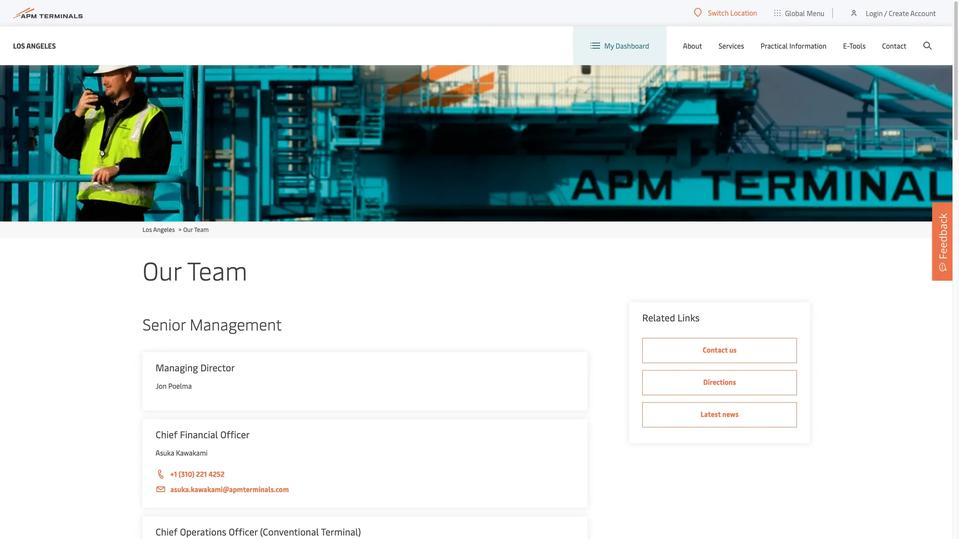 Task type: locate. For each thing, give the bounding box(es) containing it.
1 vertical spatial contact
[[703, 345, 728, 355]]

director
[[200, 361, 235, 374]]

0 vertical spatial chief
[[156, 428, 178, 441]]

feedback
[[936, 213, 950, 259]]

0 vertical spatial contact
[[882, 41, 907, 50]]

los
[[13, 41, 25, 50], [143, 226, 152, 234]]

1 horizontal spatial los angeles link
[[143, 226, 175, 234]]

switch location button
[[694, 8, 757, 17]]

e-tools button
[[843, 26, 866, 65]]

contact
[[882, 41, 907, 50], [703, 345, 728, 355]]

latest
[[701, 409, 721, 419]]

chief left operations
[[156, 526, 178, 539]]

directions link
[[642, 370, 797, 396]]

chief
[[156, 428, 178, 441], [156, 526, 178, 539]]

2 chief from the top
[[156, 526, 178, 539]]

about button
[[683, 26, 702, 65]]

us
[[730, 345, 737, 355]]

login / create account
[[866, 8, 936, 18]]

contact down login / create account link
[[882, 41, 907, 50]]

1 horizontal spatial los
[[143, 226, 152, 234]]

related links contact us
[[642, 311, 737, 355]]

chief up asuka
[[156, 428, 178, 441]]

practical information
[[761, 41, 827, 50]]

1 vertical spatial officer
[[229, 526, 258, 539]]

(310)
[[179, 469, 195, 479]]

our
[[183, 226, 193, 234], [143, 253, 181, 287]]

our down los angeles > our team at the top of the page
[[143, 253, 181, 287]]

0 horizontal spatial contact
[[703, 345, 728, 355]]

asuka.kawakami@apmterminals.com link
[[156, 484, 575, 495]]

global menu
[[785, 8, 825, 18]]

chief financial officer
[[156, 428, 250, 441]]

managing director
[[156, 361, 235, 374]]

0 horizontal spatial los
[[13, 41, 25, 50]]

information
[[790, 41, 827, 50]]

e-tools
[[843, 41, 866, 50]]

managing
[[156, 361, 198, 374]]

contact us link
[[642, 338, 797, 363]]

directions
[[704, 377, 736, 387]]

0 vertical spatial angeles
[[26, 41, 56, 50]]

0 horizontal spatial angeles
[[26, 41, 56, 50]]

global menu button
[[766, 0, 834, 26]]

1 vertical spatial our
[[143, 253, 181, 287]]

contact left us
[[703, 345, 728, 355]]

my
[[605, 41, 614, 50]]

1 chief from the top
[[156, 428, 178, 441]]

0 vertical spatial team
[[194, 226, 209, 234]]

1 vertical spatial los
[[143, 226, 152, 234]]

officer for financial
[[220, 428, 250, 441]]

0 vertical spatial los
[[13, 41, 25, 50]]

login / create account link
[[850, 0, 936, 26]]

feedback button
[[932, 202, 954, 281]]

los for los angeles
[[13, 41, 25, 50]]

0 vertical spatial officer
[[220, 428, 250, 441]]

0 horizontal spatial los angeles link
[[13, 40, 56, 51]]

our right >
[[183, 226, 193, 234]]

officer
[[220, 428, 250, 441], [229, 526, 258, 539]]

chief for chief operations officer (conventional terminal)
[[156, 526, 178, 539]]

officer for operations
[[229, 526, 258, 539]]

senior
[[143, 313, 186, 335]]

los angeles
[[13, 41, 56, 50]]

asuka
[[156, 448, 174, 458]]

1 horizontal spatial our
[[183, 226, 193, 234]]

location
[[731, 8, 757, 17]]

create
[[889, 8, 909, 18]]

angeles
[[26, 41, 56, 50], [153, 226, 175, 234]]

operations
[[180, 526, 226, 539]]

services
[[719, 41, 744, 50]]

practical
[[761, 41, 788, 50]]

angeles for los angeles > our team
[[153, 226, 175, 234]]

1 vertical spatial chief
[[156, 526, 178, 539]]

0 horizontal spatial our
[[143, 253, 181, 287]]

services button
[[719, 26, 744, 65]]

about
[[683, 41, 702, 50]]

officer right operations
[[229, 526, 258, 539]]

>
[[179, 226, 182, 234]]

los angeles link
[[13, 40, 56, 51], [143, 226, 175, 234]]

officer right financial
[[220, 428, 250, 441]]

1 horizontal spatial angeles
[[153, 226, 175, 234]]

1 vertical spatial angeles
[[153, 226, 175, 234]]

221
[[196, 469, 207, 479]]

1 vertical spatial los angeles link
[[143, 226, 175, 234]]

team
[[194, 226, 209, 234], [187, 253, 247, 287]]



Task type: vqa. For each thing, say whether or not it's contained in the screenshot.
subscribe
no



Task type: describe. For each thing, give the bounding box(es) containing it.
news
[[723, 409, 739, 419]]

login
[[866, 8, 883, 18]]

+1
[[170, 469, 177, 479]]

0 vertical spatial los angeles link
[[13, 40, 56, 51]]

practical information button
[[761, 26, 827, 65]]

angeles for los angeles
[[26, 41, 56, 50]]

contact button
[[882, 26, 907, 65]]

contact inside related links contact us
[[703, 345, 728, 355]]

1 horizontal spatial contact
[[882, 41, 907, 50]]

links
[[678, 311, 700, 324]]

my dashboard button
[[591, 26, 649, 65]]

asuka.kawakami@apmterminals.com
[[170, 485, 289, 494]]

chief for chief financial officer
[[156, 428, 178, 441]]

(conventional
[[260, 526, 319, 539]]

senior management
[[143, 313, 282, 335]]

latest news
[[701, 409, 739, 419]]

menu
[[807, 8, 825, 18]]

financial
[[180, 428, 218, 441]]

/
[[885, 8, 887, 18]]

our team
[[143, 253, 247, 287]]

los angeles > our team
[[143, 226, 209, 234]]

poelma
[[168, 381, 192, 391]]

switch
[[708, 8, 729, 17]]

1 vertical spatial team
[[187, 253, 247, 287]]

account
[[911, 8, 936, 18]]

jon poelma
[[156, 381, 192, 391]]

switch location
[[708, 8, 757, 17]]

asuka kawakami
[[156, 448, 208, 458]]

4252
[[209, 469, 225, 479]]

los for los angeles > our team
[[143, 226, 152, 234]]

e-
[[843, 41, 850, 50]]

tools
[[850, 41, 866, 50]]

global
[[785, 8, 805, 18]]

latest news link
[[642, 403, 797, 428]]

+1 (310) 221 4252
[[170, 469, 225, 479]]

related
[[642, 311, 675, 324]]

management
[[190, 313, 282, 335]]

la-our team image
[[0, 65, 953, 222]]

dashboard
[[616, 41, 649, 50]]

jon
[[156, 381, 167, 391]]

terminal)
[[321, 526, 361, 539]]

+1 (310) 221 4252 link
[[156, 469, 575, 480]]

kawakami
[[176, 448, 208, 458]]

chief operations officer (conventional terminal)
[[156, 526, 361, 539]]

0 vertical spatial our
[[183, 226, 193, 234]]

my dashboard
[[605, 41, 649, 50]]



